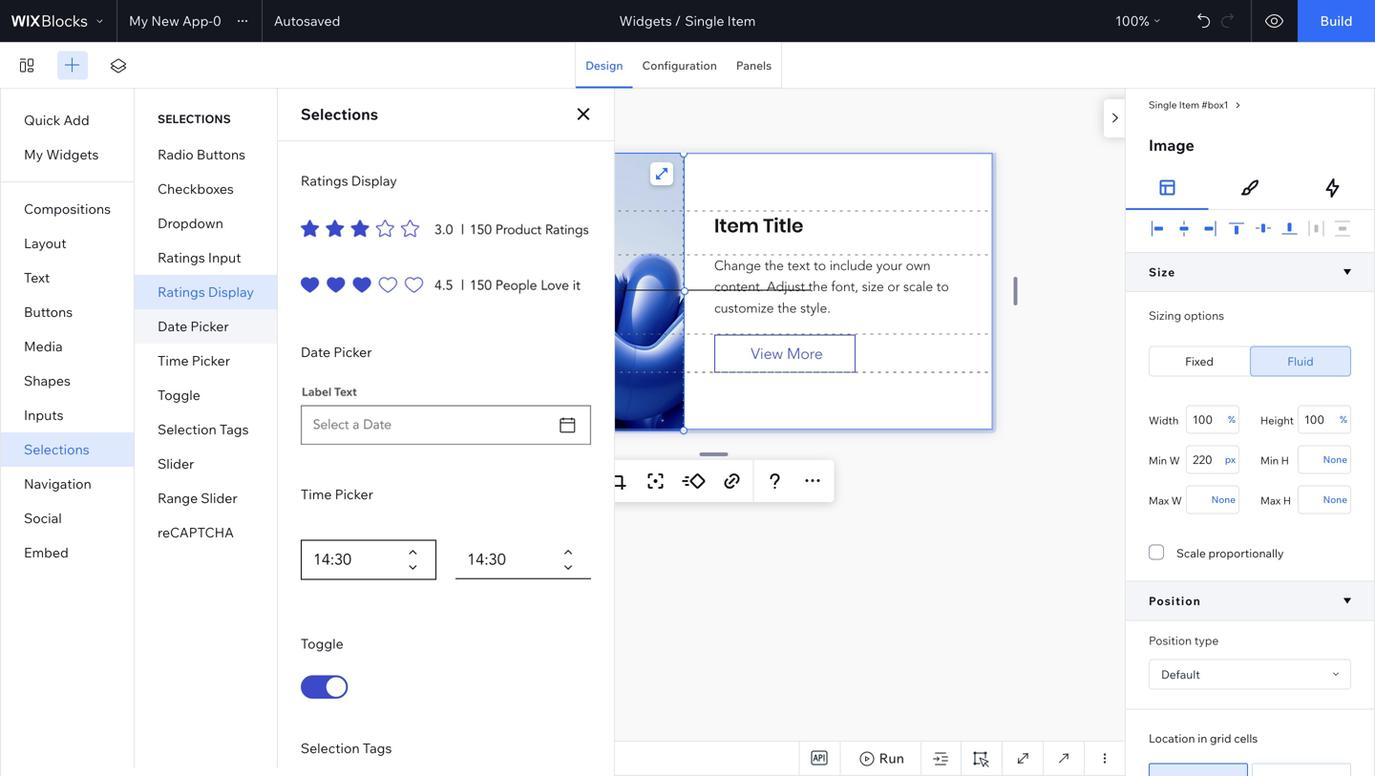 Task type: describe. For each thing, give the bounding box(es) containing it.
radio
[[158, 146, 194, 163]]

1 vertical spatial ratings
[[158, 249, 205, 266]]

fixed
[[1186, 354, 1214, 369]]

1 horizontal spatial item
[[728, 12, 756, 29]]

min for min h
[[1261, 454, 1280, 468]]

0 horizontal spatial slider
[[158, 456, 194, 472]]

1 horizontal spatial date
[[301, 344, 331, 361]]

location
[[1149, 732, 1196, 746]]

compositions
[[24, 201, 111, 217]]

w for min w
[[1170, 454, 1181, 468]]

min for min w
[[1149, 454, 1168, 468]]

% for width
[[1229, 414, 1236, 426]]

0 horizontal spatial buttons
[[24, 304, 73, 321]]

min h
[[1261, 454, 1290, 468]]

panels
[[737, 58, 772, 73]]

text
[[24, 269, 50, 286]]

1 horizontal spatial single
[[685, 12, 725, 29]]

checkboxes
[[158, 181, 234, 197]]

build
[[1321, 12, 1353, 29]]

0 vertical spatial selection
[[158, 421, 217, 438]]

none for min h
[[1324, 454, 1348, 466]]

1 horizontal spatial selection
[[301, 740, 360, 757]]

h for max h
[[1284, 494, 1292, 508]]

default
[[1162, 668, 1201, 682]]

shapes
[[24, 373, 71, 389]]

my for my new app-0
[[129, 12, 148, 29]]

new
[[151, 12, 179, 29]]

0 horizontal spatial toggle
[[158, 387, 200, 404]]

2 horizontal spatial selections
[[301, 105, 378, 124]]

0 horizontal spatial widgets
[[46, 146, 99, 163]]

app-
[[182, 12, 213, 29]]

#box1
[[1202, 99, 1229, 111]]

100 %
[[1116, 12, 1150, 29]]

sizing
[[1149, 309, 1182, 323]]

100
[[1116, 12, 1140, 29]]

min w
[[1149, 454, 1181, 468]]

height
[[1261, 414, 1295, 428]]

0 vertical spatial ratings
[[301, 172, 348, 189]]

0 horizontal spatial date
[[158, 318, 187, 335]]

0 horizontal spatial time picker
[[158, 353, 230, 369]]

options
[[1185, 309, 1225, 323]]

location in grid cells
[[1149, 732, 1259, 746]]

w for max w
[[1172, 494, 1183, 508]]

item for single item #box1
[[1180, 99, 1200, 111]]

/
[[675, 12, 681, 29]]

max w
[[1149, 494, 1183, 508]]

1 horizontal spatial toggle
[[301, 636, 344, 652]]

single for single item #box1
[[1149, 99, 1178, 111]]

proportionally
[[1209, 547, 1285, 561]]

1 horizontal spatial tags
[[363, 740, 392, 757]]

0 horizontal spatial selections
[[24, 441, 89, 458]]

input
[[208, 249, 241, 266]]

run
[[880, 751, 905, 767]]

ratings input
[[158, 249, 241, 266]]

1 horizontal spatial slider
[[201, 490, 238, 507]]

my for my widgets
[[24, 146, 43, 163]]

max for max w
[[1149, 494, 1170, 508]]

2 vertical spatial ratings
[[158, 284, 205, 300]]

navigation
[[24, 476, 92, 493]]

1 vertical spatial selection tags
[[301, 740, 392, 757]]

0 vertical spatial time
[[158, 353, 189, 369]]

add
[[64, 112, 89, 129]]



Task type: locate. For each thing, give the bounding box(es) containing it.
display
[[351, 172, 397, 189], [208, 284, 254, 300]]

0 horizontal spatial selection tags
[[158, 421, 249, 438]]

quick add
[[24, 112, 89, 129]]

slider right range
[[201, 490, 238, 507]]

buttons
[[197, 146, 246, 163], [24, 304, 73, 321]]

1 horizontal spatial time picker
[[301, 486, 373, 503]]

1 vertical spatial w
[[1172, 494, 1183, 508]]

1 horizontal spatial time
[[301, 486, 332, 503]]

none right min h
[[1324, 454, 1348, 466]]

1 vertical spatial single
[[1149, 99, 1178, 111]]

quick
[[24, 112, 61, 129]]

fluid
[[1288, 354, 1314, 369]]

item for single item
[[365, 752, 389, 767]]

position for position type
[[1149, 634, 1193, 648]]

% right height
[[1341, 414, 1348, 426]]

none right max h
[[1324, 494, 1348, 506]]

1 vertical spatial display
[[208, 284, 254, 300]]

max h
[[1261, 494, 1292, 508]]

my inside button
[[129, 12, 148, 29]]

0 horizontal spatial single
[[327, 752, 361, 767]]

embed
[[24, 545, 69, 561]]

none down px
[[1212, 494, 1236, 506]]

configuration
[[643, 58, 717, 73]]

0 vertical spatial selection tags
[[158, 421, 249, 438]]

position for position
[[1149, 594, 1202, 609]]

0 vertical spatial single
[[685, 12, 725, 29]]

widgets down add
[[46, 146, 99, 163]]

0 vertical spatial position
[[1149, 594, 1202, 609]]

1 vertical spatial item
[[1180, 99, 1200, 111]]

0 horizontal spatial display
[[208, 284, 254, 300]]

selections
[[301, 105, 378, 124], [158, 112, 231, 126], [24, 441, 89, 458]]

2 vertical spatial item
[[365, 752, 389, 767]]

1 vertical spatial my
[[24, 146, 43, 163]]

1 vertical spatial widgets
[[46, 146, 99, 163]]

date picker
[[158, 318, 229, 335], [301, 344, 372, 361]]

my
[[129, 12, 148, 29], [24, 146, 43, 163]]

max down min h
[[1261, 494, 1281, 508]]

scale
[[1177, 547, 1207, 561]]

1 vertical spatial time picker
[[301, 486, 373, 503]]

1 vertical spatial tags
[[363, 740, 392, 757]]

range slider
[[158, 490, 238, 507]]

0 horizontal spatial my
[[24, 146, 43, 163]]

0 horizontal spatial item
[[365, 752, 389, 767]]

none for max w
[[1212, 494, 1236, 506]]

none for max h
[[1324, 494, 1348, 506]]

2 horizontal spatial single
[[1149, 99, 1178, 111]]

1 horizontal spatial my
[[129, 12, 148, 29]]

h for min h
[[1282, 454, 1290, 468]]

slider
[[158, 456, 194, 472], [201, 490, 238, 507]]

0 vertical spatial w
[[1170, 454, 1181, 468]]

min down width
[[1149, 454, 1168, 468]]

1 horizontal spatial %
[[1229, 414, 1236, 426]]

0 vertical spatial my
[[129, 12, 148, 29]]

my left the new
[[129, 12, 148, 29]]

1 horizontal spatial display
[[351, 172, 397, 189]]

0 horizontal spatial ratings display
[[158, 284, 254, 300]]

media
[[24, 338, 63, 355]]

widgets
[[620, 12, 672, 29], [46, 146, 99, 163]]

0 horizontal spatial time
[[158, 353, 189, 369]]

2 horizontal spatial %
[[1341, 414, 1348, 426]]

1 vertical spatial h
[[1284, 494, 1292, 508]]

0 horizontal spatial max
[[1149, 494, 1170, 508]]

1 horizontal spatial selection tags
[[301, 740, 392, 757]]

position up default
[[1149, 634, 1193, 648]]

scale proportionally
[[1177, 547, 1285, 561]]

position
[[1149, 594, 1202, 609], [1149, 634, 1193, 648]]

image
[[1149, 136, 1195, 155]]

1 vertical spatial slider
[[201, 490, 238, 507]]

in
[[1198, 732, 1208, 746]]

0 vertical spatial buttons
[[197, 146, 246, 163]]

1 horizontal spatial min
[[1261, 454, 1280, 468]]

item
[[728, 12, 756, 29], [1180, 99, 1200, 111], [365, 752, 389, 767]]

buttons up the checkboxes
[[197, 146, 246, 163]]

% for height
[[1341, 414, 1348, 426]]

my widgets
[[24, 146, 99, 163]]

min
[[1149, 454, 1168, 468], [1261, 454, 1280, 468]]

1 vertical spatial buttons
[[24, 304, 73, 321]]

% up single item #box1
[[1140, 12, 1150, 29]]

2 max from the left
[[1261, 494, 1281, 508]]

1 horizontal spatial date picker
[[301, 344, 372, 361]]

build button
[[1298, 0, 1376, 42]]

ratings
[[301, 172, 348, 189], [158, 249, 205, 266], [158, 284, 205, 300]]

1 max from the left
[[1149, 494, 1170, 508]]

1 horizontal spatial ratings display
[[301, 172, 397, 189]]

tags
[[220, 421, 249, 438], [363, 740, 392, 757]]

widgets left the /
[[620, 12, 672, 29]]

0 horizontal spatial min
[[1149, 454, 1168, 468]]

radio buttons
[[158, 146, 246, 163]]

buttons up media
[[24, 304, 73, 321]]

max for max h
[[1261, 494, 1281, 508]]

0 horizontal spatial tags
[[220, 421, 249, 438]]

px
[[1226, 454, 1236, 466]]

min right px
[[1261, 454, 1280, 468]]

None text field
[[1187, 406, 1240, 434], [1298, 406, 1352, 434], [1187, 446, 1240, 474], [1187, 486, 1240, 515], [1187, 406, 1240, 434], [1298, 406, 1352, 434], [1187, 446, 1240, 474], [1187, 486, 1240, 515]]

0 vertical spatial date
[[158, 318, 187, 335]]

0 vertical spatial tags
[[220, 421, 249, 438]]

0 vertical spatial widgets
[[620, 12, 672, 29]]

0 vertical spatial ratings display
[[301, 172, 397, 189]]

toggle
[[158, 387, 200, 404], [301, 636, 344, 652]]

1 horizontal spatial buttons
[[197, 146, 246, 163]]

autosaved
[[274, 12, 341, 29]]

0 vertical spatial h
[[1282, 454, 1290, 468]]

cells
[[1235, 732, 1259, 746]]

selection
[[158, 421, 217, 438], [301, 740, 360, 757]]

width
[[1149, 414, 1179, 428]]

1 vertical spatial toggle
[[301, 636, 344, 652]]

%
[[1140, 12, 1150, 29], [1229, 414, 1236, 426], [1341, 414, 1348, 426]]

inputs
[[24, 407, 64, 424]]

selection tags
[[158, 421, 249, 438], [301, 740, 392, 757]]

type
[[1195, 634, 1219, 648]]

ratings display
[[301, 172, 397, 189], [158, 284, 254, 300]]

0 vertical spatial toggle
[[158, 387, 200, 404]]

0 horizontal spatial selection
[[158, 421, 217, 438]]

1 vertical spatial ratings display
[[158, 284, 254, 300]]

grid
[[1211, 732, 1232, 746]]

h
[[1282, 454, 1290, 468], [1284, 494, 1292, 508]]

position up the position type
[[1149, 594, 1202, 609]]

run button
[[840, 742, 921, 776]]

1 vertical spatial date
[[301, 344, 331, 361]]

widgets / single item
[[620, 12, 756, 29]]

1 horizontal spatial max
[[1261, 494, 1281, 508]]

w up the max w
[[1170, 454, 1181, 468]]

0 vertical spatial time picker
[[158, 353, 230, 369]]

range
[[158, 490, 198, 507]]

single
[[685, 12, 725, 29], [1149, 99, 1178, 111], [327, 752, 361, 767]]

h down min h
[[1284, 494, 1292, 508]]

1 vertical spatial time
[[301, 486, 332, 503]]

none
[[1324, 454, 1348, 466], [1212, 494, 1236, 506], [1324, 494, 1348, 506]]

single item #box1
[[1149, 99, 1229, 111]]

w down min w
[[1172, 494, 1183, 508]]

0 vertical spatial slider
[[158, 456, 194, 472]]

single for single item
[[327, 752, 361, 767]]

date
[[158, 318, 187, 335], [301, 344, 331, 361]]

2 vertical spatial single
[[327, 752, 361, 767]]

time picker
[[158, 353, 230, 369], [301, 486, 373, 503]]

1 position from the top
[[1149, 594, 1202, 609]]

slider up range
[[158, 456, 194, 472]]

% up px
[[1229, 414, 1236, 426]]

None text field
[[1298, 446, 1352, 474], [1298, 486, 1352, 515], [1298, 446, 1352, 474], [1298, 486, 1352, 515]]

0 vertical spatial date picker
[[158, 318, 229, 335]]

time
[[158, 353, 189, 369], [301, 486, 332, 503]]

0
[[213, 12, 222, 29]]

1 vertical spatial position
[[1149, 634, 1193, 648]]

1 vertical spatial date picker
[[301, 344, 372, 361]]

2 position from the top
[[1149, 634, 1193, 648]]

max
[[1149, 494, 1170, 508], [1261, 494, 1281, 508]]

design
[[586, 58, 623, 73]]

social
[[24, 510, 62, 527]]

h down height
[[1282, 454, 1290, 468]]

0 vertical spatial item
[[728, 12, 756, 29]]

position type
[[1149, 634, 1219, 648]]

w
[[1170, 454, 1181, 468], [1172, 494, 1183, 508]]

picker
[[190, 318, 229, 335], [334, 344, 372, 361], [192, 353, 230, 369], [335, 486, 373, 503]]

1 horizontal spatial widgets
[[620, 12, 672, 29]]

my new app-0 button
[[129, 10, 254, 32]]

1 vertical spatial selection
[[301, 740, 360, 757]]

layout
[[24, 235, 66, 252]]

1 min from the left
[[1149, 454, 1168, 468]]

2 min from the left
[[1261, 454, 1280, 468]]

0 vertical spatial display
[[351, 172, 397, 189]]

recaptcha
[[158, 525, 234, 541]]

2 horizontal spatial item
[[1180, 99, 1200, 111]]

max down min w
[[1149, 494, 1170, 508]]

0 horizontal spatial date picker
[[158, 318, 229, 335]]

1 horizontal spatial selections
[[158, 112, 231, 126]]

my new app-0
[[129, 12, 222, 29]]

single item
[[327, 752, 389, 767]]

size
[[1149, 265, 1176, 279]]

sizing options
[[1149, 309, 1225, 323]]

0 horizontal spatial %
[[1140, 12, 1150, 29]]

dropdown
[[158, 215, 223, 232]]

my down quick on the left top of the page
[[24, 146, 43, 163]]



Task type: vqa. For each thing, say whether or not it's contained in the screenshot.


